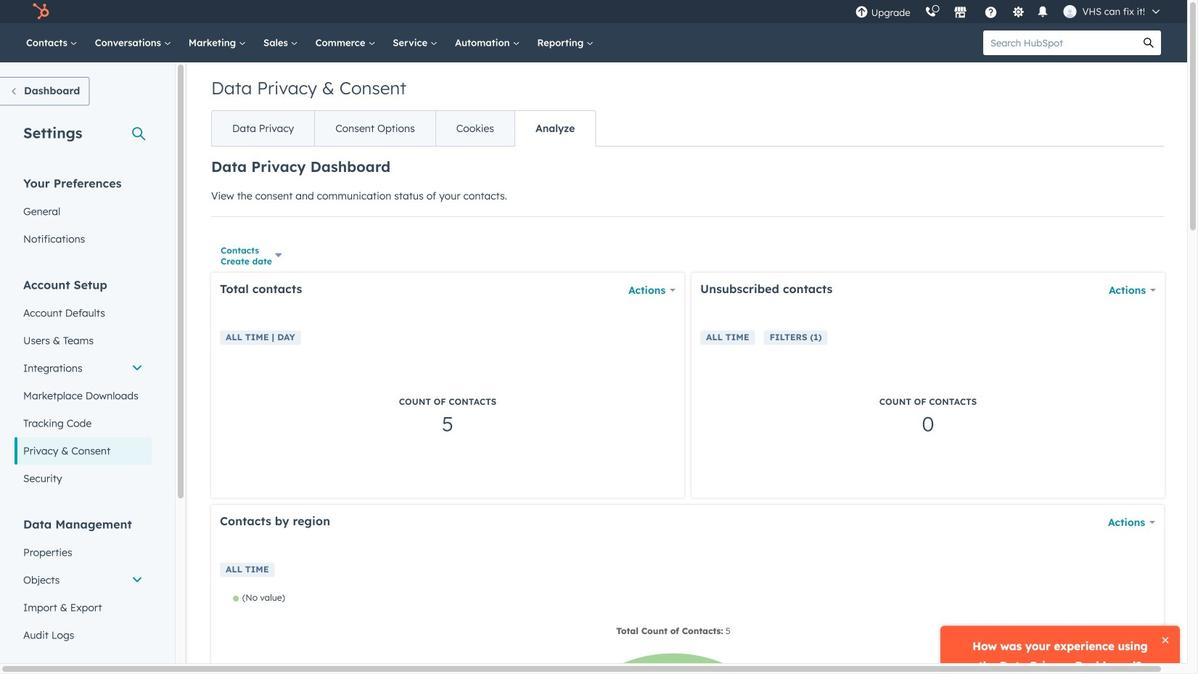 Task type: locate. For each thing, give the bounding box(es) containing it.
navigation
[[211, 110, 596, 147]]

your preferences element
[[15, 175, 152, 253]]

interactive chart image
[[220, 593, 1156, 675]]

account setup element
[[15, 277, 152, 493]]

terry turtle image
[[1064, 5, 1077, 18]]

menu
[[849, 0, 1171, 23]]



Task type: vqa. For each thing, say whether or not it's contained in the screenshot.
(CMS) in button
no



Task type: describe. For each thing, give the bounding box(es) containing it.
Search HubSpot search field
[[984, 31, 1137, 55]]

data management element
[[15, 517, 152, 650]]

marketplaces image
[[955, 7, 968, 20]]



